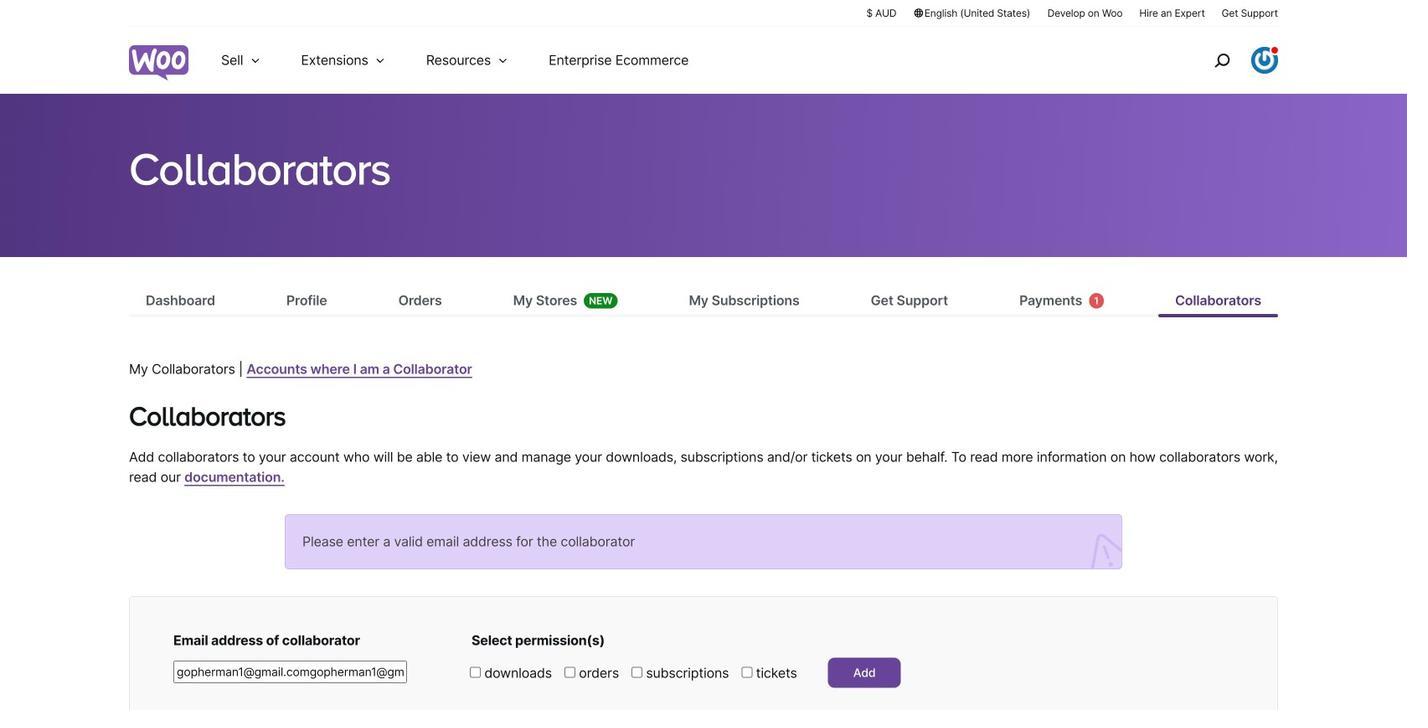 Task type: vqa. For each thing, say whether or not it's contained in the screenshot.
SERVICE NAVIGATION MENU element on the right of page
yes



Task type: locate. For each thing, give the bounding box(es) containing it.
open account menu image
[[1252, 47, 1278, 74]]

None checkbox
[[632, 667, 643, 678], [742, 667, 753, 678], [632, 667, 643, 678], [742, 667, 753, 678]]

service navigation menu element
[[1179, 33, 1278, 88]]

None checkbox
[[470, 667, 481, 678], [565, 667, 576, 678], [470, 667, 481, 678], [565, 667, 576, 678]]



Task type: describe. For each thing, give the bounding box(es) containing it.
search image
[[1209, 47, 1236, 74]]



